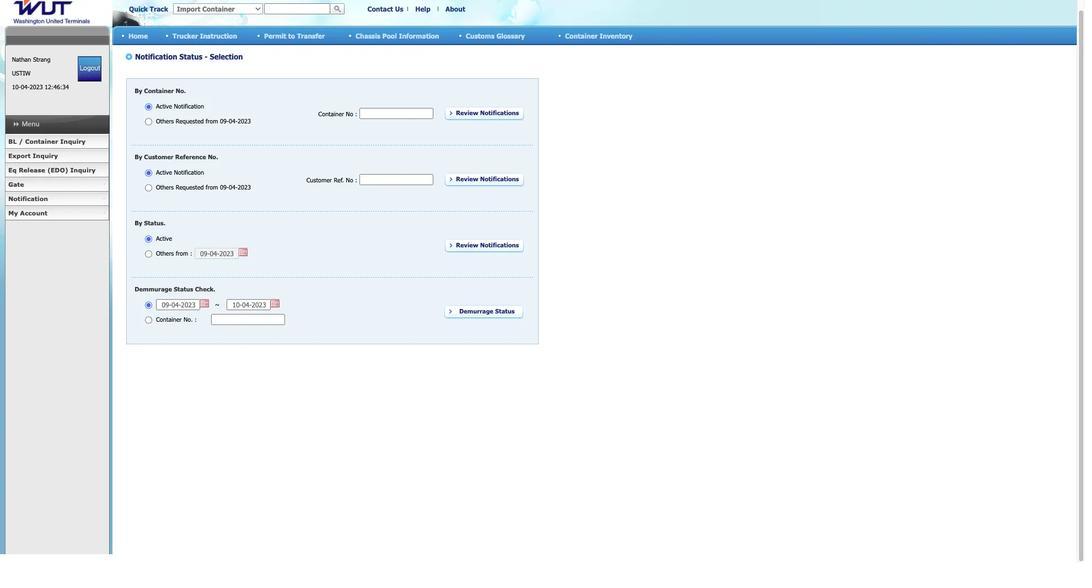 Task type: describe. For each thing, give the bounding box(es) containing it.
glossary
[[497, 32, 525, 39]]

customs
[[466, 32, 495, 39]]

trucker instruction
[[173, 32, 237, 39]]

chassis
[[356, 32, 381, 39]]

04-
[[21, 83, 30, 90]]

inquiry for (edo)
[[70, 167, 96, 174]]

my account
[[8, 210, 47, 217]]

quick
[[129, 5, 148, 13]]

account
[[20, 210, 47, 217]]

nathan
[[12, 56, 31, 63]]

container inventory
[[566, 32, 633, 39]]

my account link
[[5, 206, 109, 221]]

contact us link
[[368, 5, 404, 13]]

(edo)
[[47, 167, 68, 174]]

about
[[446, 5, 466, 13]]

/
[[19, 138, 23, 145]]

permit
[[264, 32, 287, 39]]

bl / container inquiry
[[8, 138, 86, 145]]

information
[[399, 32, 439, 39]]

2023
[[30, 83, 43, 90]]

home
[[129, 32, 148, 39]]

customs glossary
[[466, 32, 525, 39]]

1 vertical spatial container
[[25, 138, 58, 145]]

notification
[[8, 195, 48, 203]]

inventory
[[600, 32, 633, 39]]

instruction
[[200, 32, 237, 39]]

release
[[19, 167, 45, 174]]

notification link
[[5, 192, 109, 206]]

login image
[[78, 56, 102, 82]]

1 vertical spatial inquiry
[[33, 152, 58, 159]]

transfer
[[297, 32, 325, 39]]



Task type: vqa. For each thing, say whether or not it's contained in the screenshot.
10-16-2023 16:59:48
no



Task type: locate. For each thing, give the bounding box(es) containing it.
trucker
[[173, 32, 198, 39]]

gate
[[8, 181, 24, 188]]

1 horizontal spatial container
[[566, 32, 598, 39]]

nathan strang
[[12, 56, 50, 63]]

permit to transfer
[[264, 32, 325, 39]]

0 vertical spatial container
[[566, 32, 598, 39]]

0 vertical spatial inquiry
[[60, 138, 86, 145]]

None text field
[[264, 3, 331, 14]]

2 vertical spatial inquiry
[[70, 167, 96, 174]]

10-
[[12, 83, 21, 90]]

to
[[288, 32, 295, 39]]

inquiry
[[60, 138, 86, 145], [33, 152, 58, 159], [70, 167, 96, 174]]

contact
[[368, 5, 393, 13]]

chassis pool information
[[356, 32, 439, 39]]

help
[[416, 5, 431, 13]]

export inquiry
[[8, 152, 58, 159]]

help link
[[416, 5, 431, 13]]

bl / container inquiry link
[[5, 135, 109, 149]]

strang
[[33, 56, 50, 63]]

12:46:34
[[45, 83, 69, 90]]

inquiry up export inquiry link
[[60, 138, 86, 145]]

quick track
[[129, 5, 168, 13]]

track
[[150, 5, 168, 13]]

eq release (edo) inquiry link
[[5, 163, 109, 178]]

inquiry down the bl / container inquiry
[[33, 152, 58, 159]]

container
[[566, 32, 598, 39], [25, 138, 58, 145]]

bl
[[8, 138, 17, 145]]

0 horizontal spatial container
[[25, 138, 58, 145]]

container left inventory
[[566, 32, 598, 39]]

eq
[[8, 167, 17, 174]]

gate link
[[5, 178, 109, 192]]

eq release (edo) inquiry
[[8, 167, 96, 174]]

inquiry for container
[[60, 138, 86, 145]]

about link
[[446, 5, 466, 13]]

ustiw
[[12, 70, 31, 77]]

contact us
[[368, 5, 404, 13]]

10-04-2023 12:46:34
[[12, 83, 69, 90]]

container up 'export inquiry' at the left of page
[[25, 138, 58, 145]]

export
[[8, 152, 31, 159]]

export inquiry link
[[5, 149, 109, 163]]

pool
[[383, 32, 397, 39]]

us
[[395, 5, 404, 13]]

my
[[8, 210, 18, 217]]

inquiry right (edo)
[[70, 167, 96, 174]]



